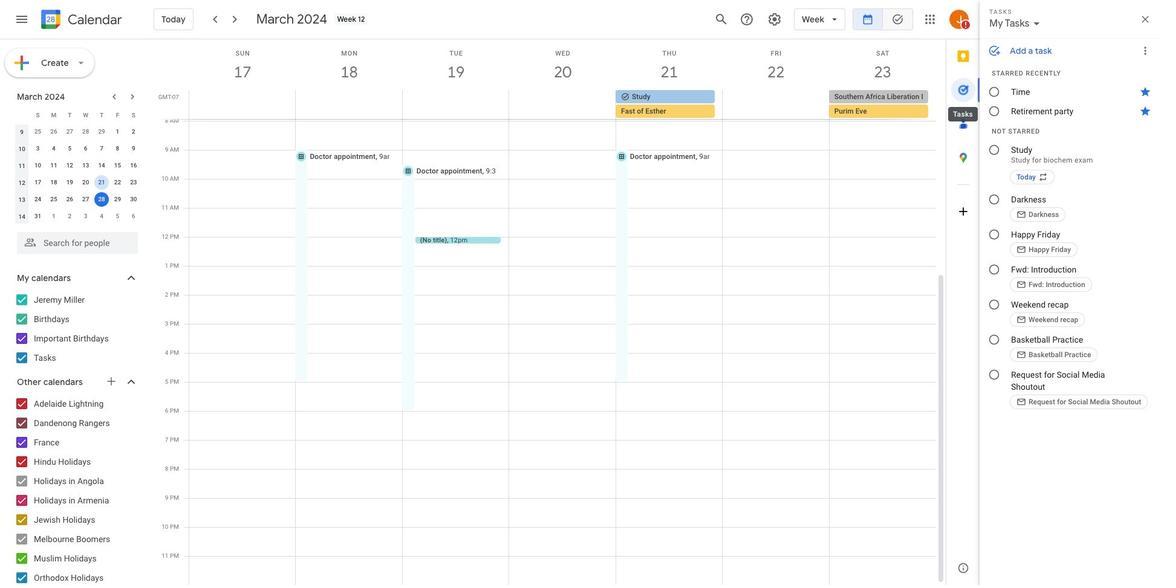 Task type: vqa. For each thing, say whether or not it's contained in the screenshot.
28, today element at the left top of page
yes



Task type: describe. For each thing, give the bounding box(es) containing it.
25 element
[[47, 192, 61, 207]]

30 element
[[126, 192, 141, 207]]

3 element
[[31, 142, 45, 156]]

column header inside march 2024 grid
[[14, 107, 30, 123]]

tab list inside the side panel section
[[947, 39, 981, 552]]

18 element
[[47, 175, 61, 190]]

31 element
[[31, 209, 45, 224]]

23 element
[[126, 175, 141, 190]]

february 27 element
[[63, 125, 77, 139]]

row group inside march 2024 grid
[[14, 123, 142, 225]]

22 element
[[110, 175, 125, 190]]

other calendars list
[[2, 395, 150, 586]]

february 26 element
[[47, 125, 61, 139]]

11 element
[[47, 159, 61, 173]]

9 element
[[126, 142, 141, 156]]

Search for people text field
[[24, 232, 131, 254]]

16 element
[[126, 159, 141, 173]]

4 element
[[47, 142, 61, 156]]

settings menu image
[[768, 12, 783, 27]]

5 element
[[63, 142, 77, 156]]

8 element
[[110, 142, 125, 156]]

april 6 element
[[126, 209, 141, 224]]

27 element
[[78, 192, 93, 207]]

april 4 element
[[94, 209, 109, 224]]

17 element
[[31, 175, 45, 190]]

april 1 element
[[47, 209, 61, 224]]

26 element
[[63, 192, 77, 207]]



Task type: locate. For each thing, give the bounding box(es) containing it.
6 element
[[78, 142, 93, 156]]

cell
[[189, 90, 296, 119], [296, 90, 403, 119], [403, 90, 509, 119], [509, 90, 616, 119], [616, 90, 723, 119], [723, 90, 829, 119], [829, 90, 936, 119], [94, 174, 110, 191], [94, 191, 110, 208]]

row
[[184, 90, 946, 119], [14, 107, 142, 123], [14, 123, 142, 140], [14, 140, 142, 157], [14, 157, 142, 174], [14, 174, 142, 191], [14, 191, 142, 208], [14, 208, 142, 225]]

24 element
[[31, 192, 45, 207]]

19 element
[[63, 175, 77, 190]]

heading
[[65, 12, 122, 27]]

main drawer image
[[15, 12, 29, 27]]

10 element
[[31, 159, 45, 173]]

my calendars list
[[2, 290, 150, 368]]

april 5 element
[[110, 209, 125, 224]]

29 element
[[110, 192, 125, 207]]

column header
[[14, 107, 30, 123]]

21 element
[[94, 175, 109, 190]]

None search field
[[0, 228, 150, 254]]

1 element
[[110, 125, 125, 139]]

february 25 element
[[31, 125, 45, 139]]

13 element
[[78, 159, 93, 173]]

april 2 element
[[63, 209, 77, 224]]

calendar element
[[39, 7, 122, 34]]

2 element
[[126, 125, 141, 139]]

heading inside calendar element
[[65, 12, 122, 27]]

20 element
[[78, 175, 93, 190]]

15 element
[[110, 159, 125, 173]]

28, today element
[[94, 192, 109, 207]]

tab list
[[947, 39, 981, 552]]

grid
[[155, 39, 946, 586]]

side panel section
[[946, 39, 981, 586]]

february 29 element
[[94, 125, 109, 139]]

march 2024 grid
[[11, 107, 142, 225]]

7 element
[[94, 142, 109, 156]]

row group
[[14, 123, 142, 225]]

12 element
[[63, 159, 77, 173]]

february 28 element
[[78, 125, 93, 139]]

add other calendars image
[[105, 376, 117, 388]]

april 3 element
[[78, 209, 93, 224]]

14 element
[[94, 159, 109, 173]]



